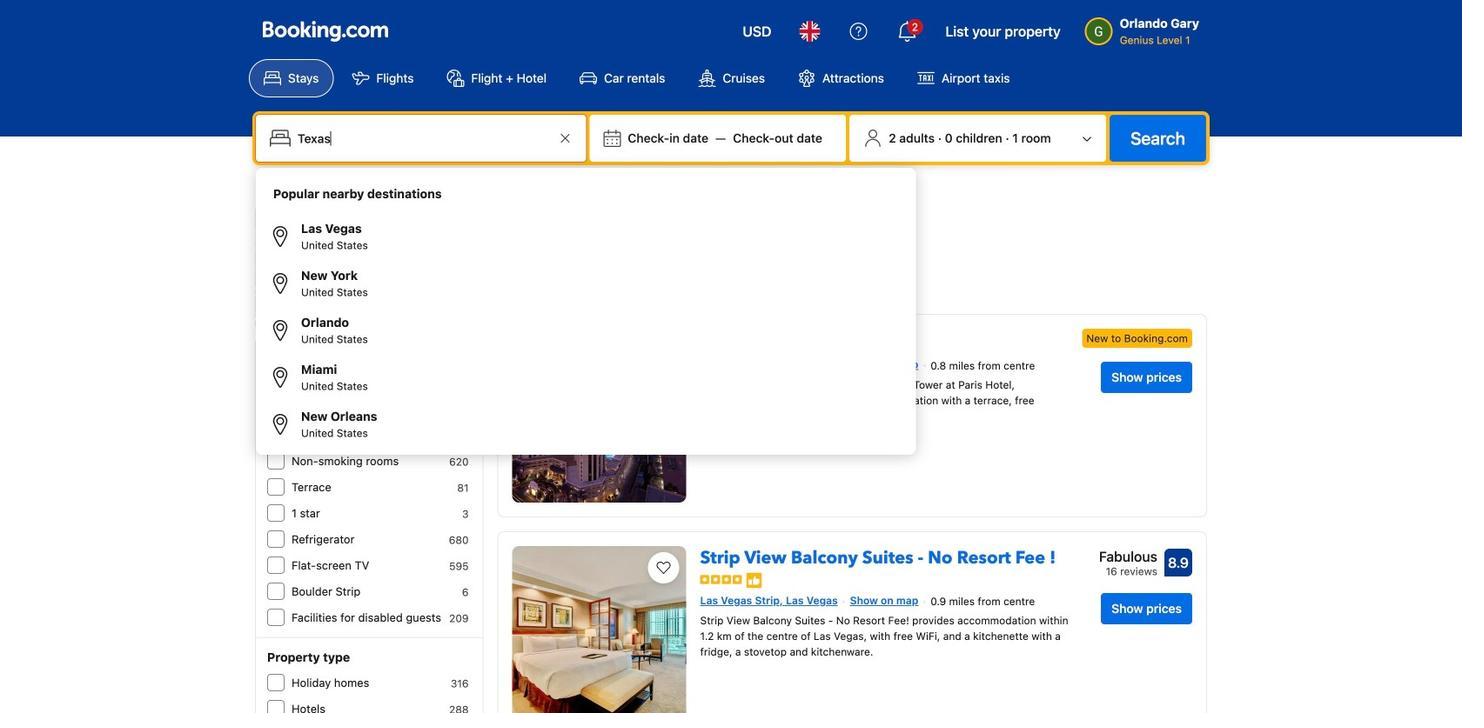 Task type: locate. For each thing, give the bounding box(es) containing it.
marriott's grand chateau image
[[512, 329, 686, 503]]

group
[[263, 175, 909, 410]]

scored 8.9 element
[[1165, 549, 1193, 577]]

this property is part of our preferred partner programme. it is committed to providing commendable service and good value. it will pay us a higher commission if you make a booking. image
[[746, 572, 763, 590]]

booking.com image
[[263, 21, 388, 42]]

fabulous element
[[1099, 547, 1158, 568]]



Task type: vqa. For each thing, say whether or not it's contained in the screenshot.
the Fabulous element
yes



Task type: describe. For each thing, give the bounding box(es) containing it.
strip view balcony suites - no resort fee ! image
[[512, 547, 686, 714]]

search results updated. las vegas: 823 properties found. element
[[498, 203, 1207, 227]]

your account menu orlando gary genius level 1 element
[[1085, 8, 1207, 48]]

Where are you going? field
[[291, 123, 555, 154]]

this property is part of our preferred partner programme. it is committed to providing commendable service and good value. it will pay us a higher commission if you make a booking. image
[[746, 572, 763, 590]]



